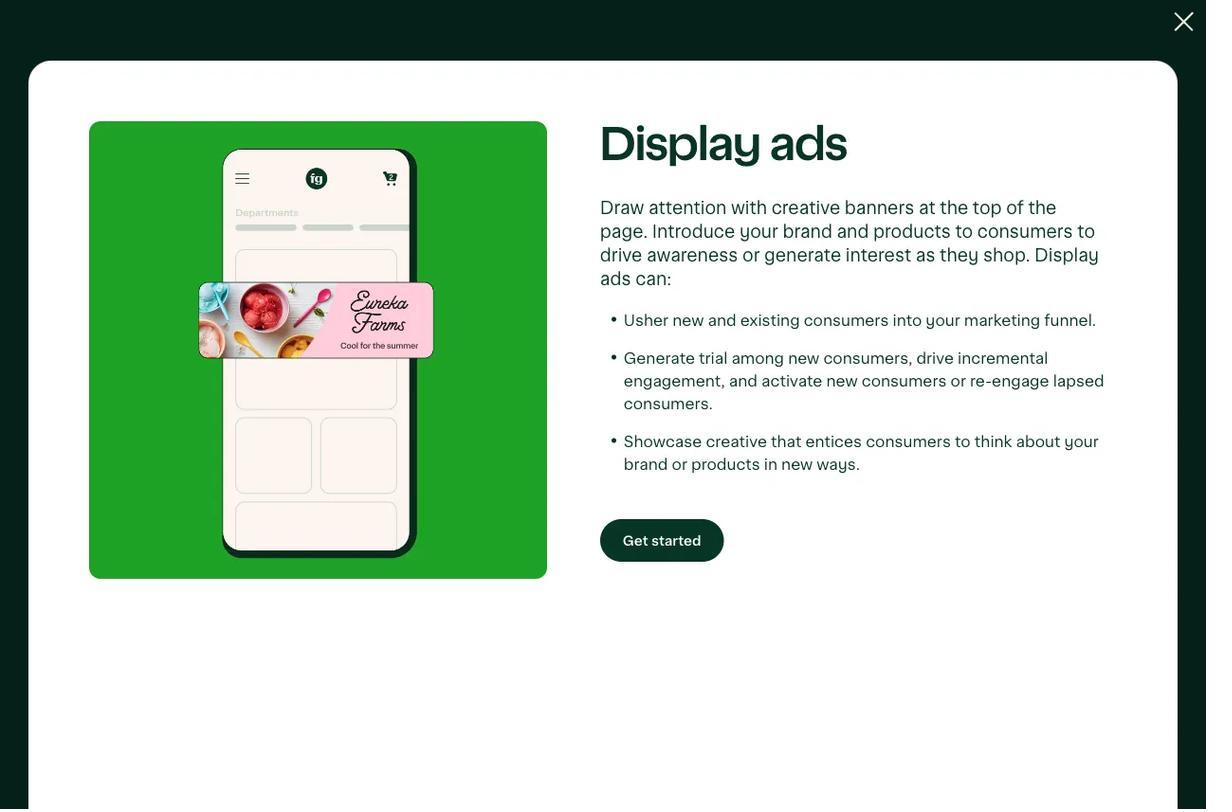 Task type: vqa. For each thing, say whether or not it's contained in the screenshot.
lapsed
yes



Task type: describe. For each thing, give the bounding box(es) containing it.
0 horizontal spatial reach
[[136, 369, 169, 382]]

page.
[[600, 223, 648, 241]]

consumers down sales
[[136, 330, 200, 342]]

display ads image
[[282, 363, 495, 575]]

favorite
[[805, 305, 863, 321]]

my
[[481, 219, 519, 243]]

0 vertical spatial display
[[600, 123, 761, 168]]

banners
[[845, 199, 915, 217]]

storytelling
[[447, 282, 533, 299]]

into
[[893, 312, 922, 328]]

engage
[[90, 330, 133, 342]]

and inside "dial up creativity and storytelling while targeting consumers at the top of the marketing funnel. these products will get you in front of an audience that's ready to discover their new favorite brand."
[[414, 282, 443, 299]]

while
[[537, 282, 576, 299]]

up
[[316, 282, 335, 299]]

at inside 'draw attention with creative banners at the top of the page. introduce your brand and products to consumers to drive awareness or generate interest as they shop. display ads can:'
[[919, 199, 936, 217]]

display ads
[[600, 123, 848, 168]]

get started
[[623, 534, 701, 548]]

objective:
[[76, 243, 154, 260]]

shoppable display ads
[[503, 592, 636, 604]]

expand
[[89, 369, 133, 382]]

that's
[[547, 305, 591, 321]]

consumers.
[[624, 395, 713, 412]]

get
[[623, 534, 648, 548]]

the up they
[[940, 199, 969, 217]]

consumers inside generate trial among new consumers, drive incremental engagement, and activate new consumers or re-engage lapsed consumers.
[[862, 373, 947, 389]]

sales
[[123, 290, 152, 303]]

expand reach
[[89, 369, 169, 382]]

targeting
[[580, 282, 649, 299]]

and inside 'draw attention with creative banners at the top of the page. introduce your brand and products to consumers to drive awareness or generate interest as they shop. display ads can:'
[[837, 223, 869, 241]]

consumers,
[[824, 350, 913, 366]]

and inside generate trial among new consumers, drive incremental engagement, and activate new consumers or re-engage lapsed consumers.
[[729, 373, 758, 389]]

new up 'activate'
[[788, 350, 820, 366]]

showcase creative that entices consumers to think about your brand or products in new ways.
[[624, 433, 1103, 473]]

you
[[340, 305, 369, 321]]

new right usher
[[673, 312, 704, 328]]

and up trial
[[708, 312, 737, 328]]

showcase
[[624, 433, 702, 450]]

the up favorite
[[840, 282, 865, 299]]

awareness
[[647, 247, 738, 265]]

front
[[390, 305, 427, 321]]

the up existing
[[761, 282, 786, 299]]

generate
[[764, 247, 841, 265]]

brand.
[[867, 305, 915, 321]]

think
[[975, 433, 1012, 450]]

consumers up consumers,
[[804, 312, 889, 328]]

with
[[731, 199, 767, 217]]

audience
[[473, 305, 543, 321]]

dial
[[282, 282, 312, 299]]

entices
[[806, 433, 862, 450]]

shoppable video ads image
[[724, 363, 936, 575]]

display inside 'draw attention with creative banners at the top of the page. introduce your brand and products to consumers to drive awareness or generate interest as they shop. display ads can:'
[[1035, 247, 1099, 265]]

your inside showcase creative that entices consumers to think about your brand or products in new ways.
[[1065, 433, 1099, 450]]

1 vertical spatial funnel.
[[1045, 312, 1096, 328]]

brand inside showcase creative that entices consumers to think about your brand or products in new ways.
[[624, 456, 668, 473]]

engage
[[992, 373, 1050, 389]]

creative inside 'draw attention with creative banners at the top of the page. introduce your brand and products to consumers to drive awareness or generate interest as they shop. display ads can:'
[[772, 199, 841, 217]]

to inside "dial up creativity and storytelling while targeting consumers at the top of the marketing funnel. these products will get you in front of an audience that's ready to discover their new favorite brand."
[[642, 305, 658, 321]]

products inside "dial up creativity and storytelling while targeting consumers at the top of the marketing funnel. these products will get you in front of an audience that's ready to discover their new favorite brand."
[[1055, 282, 1124, 299]]

engagement,
[[624, 373, 725, 389]]

brand inside 'draw attention with creative banners at the top of the page. introduce your brand and products to consumers to drive awareness or generate interest as they shop. display ads can:'
[[783, 223, 833, 241]]

to inside showcase creative that entices consumers to think about your brand or products in new ways.
[[955, 433, 971, 450]]

existing
[[740, 312, 800, 328]]

usher new and existing consumers into your marketing funnel.
[[624, 312, 1096, 328]]

shoppable display ads image
[[503, 363, 715, 575]]

incremental
[[958, 350, 1048, 366]]

ways.
[[817, 456, 860, 473]]

get started link
[[600, 520, 724, 562]]

consumers inside "dial up creativity and storytelling while targeting consumers at the top of the marketing funnel. these products will get you in front of an audience that's ready to discover their new favorite brand."
[[653, 282, 738, 299]]

as
[[916, 247, 936, 265]]



Task type: locate. For each thing, give the bounding box(es) containing it.
2 horizontal spatial of
[[1006, 199, 1024, 217]]

products up as in the top right of the page
[[874, 223, 951, 241]]

ads
[[770, 123, 848, 168], [600, 270, 631, 289], [615, 592, 636, 604]]

your right into
[[926, 312, 961, 328]]

1 vertical spatial or
[[951, 373, 966, 389]]

at inside "dial up creativity and storytelling while targeting consumers at the top of the marketing funnel. these products will get you in front of an audience that's ready to discover their new favorite brand."
[[742, 282, 757, 299]]

generate trial among new consumers, drive incremental engagement, and activate new consumers or re-engage lapsed consumers.
[[624, 350, 1109, 412]]

i
[[282, 219, 289, 243]]

1 horizontal spatial products
[[874, 223, 951, 241]]

your up objective:
[[140, 220, 176, 237]]

brand down showcase on the right bottom of the page
[[624, 456, 668, 473]]

trial
[[699, 350, 728, 366]]

creative up generate
[[772, 199, 841, 217]]

new inside "dial up creativity and storytelling while targeting consumers at the top of the marketing funnel. these products will get you in front of an audience that's ready to discover their new favorite brand."
[[770, 305, 801, 321]]

can:
[[636, 270, 672, 289]]

attention
[[649, 199, 727, 217]]

1 horizontal spatial creative
[[772, 199, 841, 217]]

0 vertical spatial reach
[[524, 219, 591, 243]]

0 vertical spatial in
[[373, 305, 386, 321]]

brand up generate
[[783, 223, 833, 241]]

new
[[770, 305, 801, 321], [673, 312, 704, 328], [788, 350, 820, 366], [827, 373, 858, 389], [782, 456, 813, 473]]

1 horizontal spatial in
[[764, 456, 778, 473]]

your right about
[[1065, 433, 1099, 450]]

and up interest
[[837, 223, 869, 241]]

1 horizontal spatial of
[[820, 282, 836, 299]]

new down consumers,
[[827, 373, 858, 389]]

funnel. down they
[[949, 282, 1001, 299]]

drive down page.
[[600, 247, 642, 265]]

introduce
[[652, 223, 735, 241]]

marketing up brand. on the right
[[869, 282, 945, 299]]

choose your objective:
[[76, 220, 176, 260]]

products down showcase on the right bottom of the page
[[691, 456, 760, 473]]

their
[[731, 305, 766, 321]]

top inside 'draw attention with creative banners at the top of the page. introduce your brand and products to consumers to drive awareness or generate interest as they shop. display ads can:'
[[973, 199, 1002, 217]]

or
[[743, 247, 760, 265], [951, 373, 966, 389], [672, 456, 688, 473]]

1 vertical spatial ads
[[600, 270, 631, 289]]

of left an
[[431, 305, 446, 321]]

your down with
[[740, 223, 779, 241]]

and down among
[[729, 373, 758, 389]]

started
[[652, 534, 701, 548]]

2 vertical spatial of
[[431, 305, 446, 321]]

consumers up discover in the top of the page
[[653, 282, 738, 299]]

1 horizontal spatial drive
[[917, 350, 954, 366]]

1 horizontal spatial marketing
[[964, 312, 1041, 328]]

0 horizontal spatial creative
[[706, 433, 767, 450]]

the up shop.
[[1029, 199, 1057, 217]]

new inside showcase creative that entices consumers to think about your brand or products in new ways.
[[782, 456, 813, 473]]

1 vertical spatial marketing
[[964, 312, 1041, 328]]

1 horizontal spatial reach
[[524, 219, 591, 243]]

and
[[837, 223, 869, 241], [414, 282, 443, 299], [708, 312, 737, 328], [729, 373, 758, 389]]

creative inside showcase creative that entices consumers to think about your brand or products in new ways.
[[706, 433, 767, 450]]

drive down into
[[917, 350, 954, 366]]

display up these
[[1035, 247, 1099, 265]]

funnel. inside "dial up creativity and storytelling while targeting consumers at the top of the marketing funnel. these products will get you in front of an audience that's ready to discover their new favorite brand."
[[949, 282, 1001, 299]]

choose
[[76, 220, 137, 237]]

or inside 'draw attention with creative banners at the top of the page. introduce your brand and products to consumers to drive awareness or generate interest as they shop. display ads can:'
[[743, 247, 760, 265]]

in down that
[[764, 456, 778, 473]]

1 vertical spatial brand
[[624, 456, 668, 473]]

consumers up shop.
[[978, 223, 1073, 241]]

dial up creativity and storytelling while targeting consumers at the top of the marketing funnel. these products will get you in front of an audience that's ready to discover their new favorite brand.
[[282, 282, 1124, 321]]

of up shop.
[[1006, 199, 1024, 217]]

shoppable
[[503, 592, 566, 604]]

0 horizontal spatial top
[[790, 282, 816, 299]]

they
[[940, 247, 979, 265]]

0 vertical spatial products
[[874, 223, 951, 241]]

1 vertical spatial of
[[820, 282, 836, 299]]

consumers down consumers,
[[862, 373, 947, 389]]

these
[[1005, 282, 1051, 299]]

marketing inside "dial up creativity and storytelling while targeting consumers at the top of the marketing funnel. these products will get you in front of an audience that's ready to discover their new favorite brand."
[[869, 282, 945, 299]]

draw
[[600, 199, 644, 217]]

usher
[[624, 312, 669, 328]]

2 vertical spatial products
[[691, 456, 760, 473]]

0 vertical spatial brand
[[783, 223, 833, 241]]

display
[[569, 592, 612, 604]]

2 vertical spatial or
[[672, 456, 688, 473]]

top
[[973, 199, 1002, 217], [790, 282, 816, 299]]

products inside 'draw attention with creative banners at the top of the page. introduce your brand and products to consumers to drive awareness or generate interest as they shop. display ads can:'
[[874, 223, 951, 241]]

or down with
[[743, 247, 760, 265]]

2 horizontal spatial or
[[951, 373, 966, 389]]

ready
[[595, 305, 638, 321]]

or inside showcase creative that entices consumers to think about your brand or products in new ways.
[[672, 456, 688, 473]]

1 horizontal spatial display
[[1035, 247, 1099, 265]]

new right their
[[770, 305, 801, 321]]

among
[[732, 350, 784, 366]]

0 vertical spatial at
[[919, 199, 936, 217]]

lapsed
[[1053, 373, 1105, 389]]

0 vertical spatial ads
[[770, 123, 848, 168]]

top up shop.
[[973, 199, 1002, 217]]

marketing
[[869, 282, 945, 299], [964, 312, 1041, 328]]

your
[[140, 220, 176, 237], [740, 223, 779, 241], [926, 312, 961, 328], [1065, 433, 1099, 450]]

display up attention
[[600, 123, 761, 168]]

at right banners
[[919, 199, 936, 217]]

0 vertical spatial marketing
[[869, 282, 945, 299]]

0 horizontal spatial marketing
[[869, 282, 945, 299]]

will
[[282, 305, 307, 321]]

0 horizontal spatial products
[[691, 456, 760, 473]]

in inside showcase creative that entices consumers to think about your brand or products in new ways.
[[764, 456, 778, 473]]

0 vertical spatial or
[[743, 247, 760, 265]]

and up 'front'
[[414, 282, 443, 299]]

drive inside generate trial among new consumers, drive incremental engagement, and activate new consumers or re-engage lapsed consumers.
[[917, 350, 954, 366]]

0 horizontal spatial in
[[373, 305, 386, 321]]

products inside showcase creative that entices consumers to think about your brand or products in new ways.
[[691, 456, 760, 473]]

ads up banners
[[770, 123, 848, 168]]

new down that
[[782, 456, 813, 473]]

1 horizontal spatial or
[[743, 247, 760, 265]]

or down showcase on the right bottom of the page
[[672, 456, 688, 473]]

0 vertical spatial top
[[973, 199, 1002, 217]]

2 vertical spatial ads
[[615, 592, 636, 604]]

consumers down generate trial among new consumers, drive incremental engagement, and activate new consumers or re-engage lapsed consumers.
[[866, 433, 951, 450]]

1 vertical spatial in
[[764, 456, 778, 473]]

of up favorite
[[820, 282, 836, 299]]

1 vertical spatial products
[[1055, 282, 1124, 299]]

0 vertical spatial of
[[1006, 199, 1024, 217]]

reach
[[524, 219, 591, 243], [136, 369, 169, 382]]

of
[[1006, 199, 1024, 217], [820, 282, 836, 299], [431, 305, 446, 321]]

consumers inside showcase creative that entices consumers to think about your brand or products in new ways.
[[866, 433, 951, 450]]

1 vertical spatial top
[[790, 282, 816, 299]]

0 horizontal spatial funnel.
[[949, 282, 1001, 299]]

i want to expand my reach
[[282, 219, 591, 243]]

in down creativity
[[373, 305, 386, 321]]

funnel.
[[949, 282, 1001, 299], [1045, 312, 1096, 328]]

top inside "dial up creativity and storytelling while targeting consumers at the top of the marketing funnel. these products will get you in front of an audience that's ready to discover their new favorite brand."
[[790, 282, 816, 299]]

0 horizontal spatial or
[[672, 456, 688, 473]]

an
[[450, 305, 469, 321]]

in
[[373, 305, 386, 321], [764, 456, 778, 473]]

1 vertical spatial reach
[[136, 369, 169, 382]]

want
[[295, 219, 351, 243]]

1 vertical spatial drive
[[917, 350, 954, 366]]

consumers inside 'draw attention with creative banners at the top of the page. introduce your brand and products to consumers to drive awareness or generate interest as they shop. display ads can:'
[[978, 223, 1073, 241]]

0 vertical spatial drive
[[600, 247, 642, 265]]

0 horizontal spatial drive
[[600, 247, 642, 265]]

top down generate
[[790, 282, 816, 299]]

shop.
[[983, 247, 1031, 265]]

brand
[[783, 223, 833, 241], [624, 456, 668, 473]]

expand
[[387, 219, 475, 243]]

creative
[[772, 199, 841, 217], [706, 433, 767, 450]]

1 horizontal spatial funnel.
[[1045, 312, 1096, 328]]

drive inside 'draw attention with creative banners at the top of the page. introduce your brand and products to consumers to drive awareness or generate interest as they shop. display ads can:'
[[600, 247, 642, 265]]

generate
[[624, 350, 695, 366]]

0 horizontal spatial display
[[600, 123, 761, 168]]

get
[[311, 305, 336, 321]]

creativity
[[339, 282, 410, 299]]

engage consumers
[[90, 330, 200, 342]]

0 horizontal spatial of
[[431, 305, 446, 321]]

1 vertical spatial at
[[742, 282, 757, 299]]

reach right my
[[524, 219, 591, 243]]

of inside 'draw attention with creative banners at the top of the page. introduce your brand and products to consumers to drive awareness or generate interest as they shop. display ads can:'
[[1006, 199, 1024, 217]]

interest
[[846, 247, 912, 265]]

marketing up the incremental
[[964, 312, 1041, 328]]

to
[[357, 219, 381, 243], [956, 223, 973, 241], [1078, 223, 1096, 241], [642, 305, 658, 321], [955, 433, 971, 450]]

at up their
[[742, 282, 757, 299]]

re-
[[970, 373, 992, 389]]

funnel. down these
[[1045, 312, 1096, 328]]

1 horizontal spatial brand
[[783, 223, 833, 241]]

the
[[940, 199, 969, 217], [1029, 199, 1057, 217], [761, 282, 786, 299], [840, 282, 865, 299]]

1 vertical spatial display
[[1035, 247, 1099, 265]]

ads up ready
[[600, 270, 631, 289]]

drive
[[600, 247, 642, 265], [917, 350, 954, 366]]

activate
[[762, 373, 823, 389]]

0 vertical spatial funnel.
[[949, 282, 1001, 299]]

ads right display
[[615, 592, 636, 604]]

display
[[600, 123, 761, 168], [1035, 247, 1099, 265]]

products right these
[[1055, 282, 1124, 299]]

drive
[[90, 290, 120, 303]]

consumers
[[978, 223, 1073, 241], [653, 282, 738, 299], [804, 312, 889, 328], [136, 330, 200, 342], [862, 373, 947, 389], [866, 433, 951, 450]]

in inside "dial up creativity and storytelling while targeting consumers at the top of the marketing funnel. these products will get you in front of an audience that's ready to discover their new favorite brand."
[[373, 305, 386, 321]]

discover
[[662, 305, 727, 321]]

drive sales
[[90, 290, 152, 303]]

0 vertical spatial creative
[[772, 199, 841, 217]]

ads inside 'draw attention with creative banners at the top of the page. introduce your brand and products to consumers to drive awareness or generate interest as they shop. display ads can:'
[[600, 270, 631, 289]]

reach down engage consumers on the left top of page
[[136, 369, 169, 382]]

1 vertical spatial creative
[[706, 433, 767, 450]]

about
[[1016, 433, 1061, 450]]

at
[[919, 199, 936, 217], [742, 282, 757, 299]]

your inside "choose your objective:"
[[140, 220, 176, 237]]

1 horizontal spatial at
[[919, 199, 936, 217]]

1 horizontal spatial top
[[973, 199, 1002, 217]]

0 horizontal spatial brand
[[624, 456, 668, 473]]

that
[[771, 433, 802, 450]]

draw attention with creative banners at the top of the page. introduce your brand and products to consumers to drive awareness or generate interest as they shop. display ads can:
[[600, 199, 1099, 289]]

or left re-
[[951, 373, 966, 389]]

your inside 'draw attention with creative banners at the top of the page. introduce your brand and products to consumers to drive awareness or generate interest as they shop. display ads can:'
[[740, 223, 779, 241]]

0 horizontal spatial at
[[742, 282, 757, 299]]

creative left that
[[706, 433, 767, 450]]

2 horizontal spatial products
[[1055, 282, 1124, 299]]

products
[[874, 223, 951, 241], [1055, 282, 1124, 299], [691, 456, 760, 473]]

or inside generate trial among new consumers, drive incremental engagement, and activate new consumers or re-engage lapsed consumers.
[[951, 373, 966, 389]]



